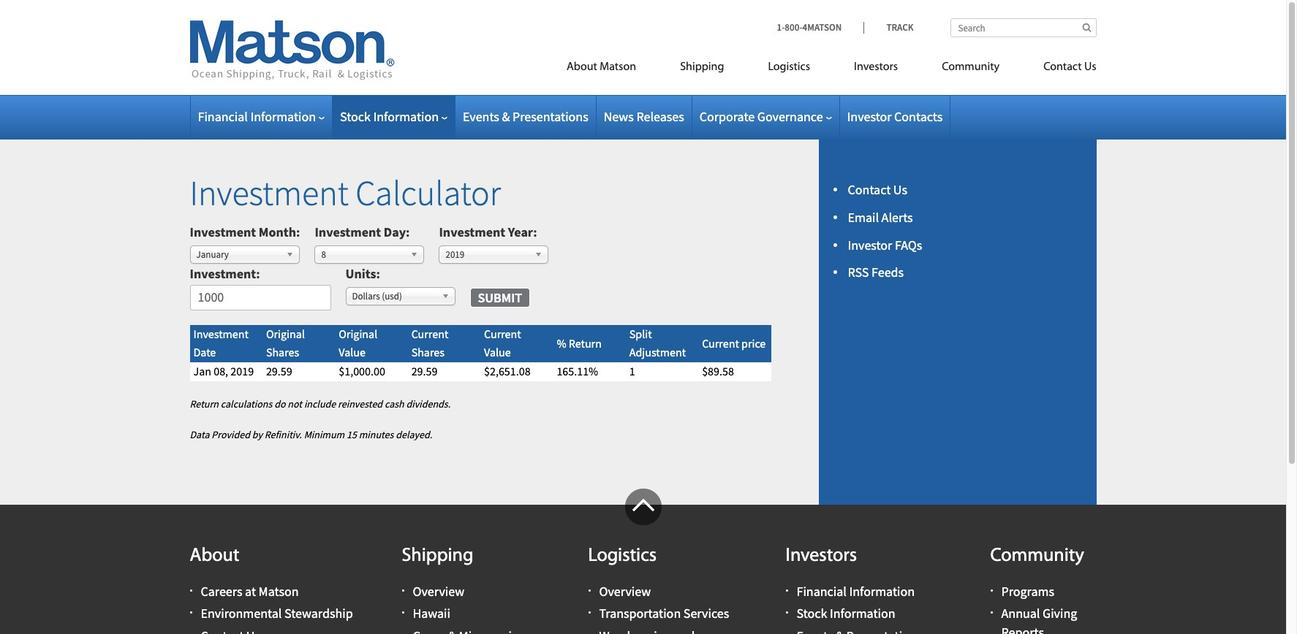 Task type: vqa. For each thing, say whether or not it's contained in the screenshot.
THE CONTACT US LINK to the bottom
no



Task type: locate. For each thing, give the bounding box(es) containing it.
split
[[630, 327, 652, 341]]

investors link
[[832, 54, 920, 84]]

stock information link for financial information link to the left
[[340, 108, 448, 125]]

faqs
[[895, 237, 923, 254]]

value inside "original value"
[[339, 346, 366, 360]]

0 horizontal spatial financial
[[198, 108, 248, 125]]

&
[[502, 108, 510, 125]]

current for shares
[[412, 327, 449, 341]]

calculator
[[356, 171, 501, 215]]

2 shares from the left
[[412, 346, 445, 360]]

1 horizontal spatial stock information link
[[797, 606, 896, 623]]

investment up month
[[190, 171, 349, 215]]

footer
[[0, 489, 1287, 635]]

1 vertical spatial contact us link
[[848, 181, 908, 198]]

2 horizontal spatial current
[[702, 336, 739, 351]]

logistics down back to top image
[[588, 547, 657, 567]]

0 horizontal spatial contact
[[848, 181, 891, 198]]

search image
[[1083, 23, 1092, 32]]

feeds
[[872, 264, 904, 281]]

contact us inside top menu navigation
[[1044, 61, 1097, 73]]

0 horizontal spatial 29.59
[[266, 364, 292, 379]]

contact us
[[1044, 61, 1097, 73], [848, 181, 908, 198]]

0 horizontal spatial current
[[412, 327, 449, 341]]

investment for investment date
[[193, 327, 249, 341]]

0 horizontal spatial contact us link
[[848, 181, 908, 198]]

29.59 down original shares
[[266, 364, 292, 379]]

0 vertical spatial investors
[[854, 61, 898, 73]]

stock information link
[[340, 108, 448, 125], [797, 606, 896, 623]]

date
[[193, 346, 216, 360]]

events & presentations
[[463, 108, 589, 125]]

1 original from the left
[[266, 327, 305, 341]]

us up the alerts at the top right
[[894, 181, 908, 198]]

0 horizontal spatial original
[[266, 327, 305, 341]]

original up $1,000.00
[[339, 327, 378, 341]]

us down search image
[[1085, 61, 1097, 73]]

overview
[[413, 584, 465, 601], [599, 584, 651, 601]]

contact us down search image
[[1044, 61, 1097, 73]]

2 overview link from the left
[[599, 584, 651, 601]]

contact us link
[[1022, 54, 1097, 84], [848, 181, 908, 198]]

overview up transportation
[[599, 584, 651, 601]]

investor up rss feeds link
[[848, 237, 893, 254]]

0 horizontal spatial us
[[894, 181, 908, 198]]

current value
[[484, 327, 521, 360]]

1 horizontal spatial stock
[[797, 606, 828, 623]]

return
[[569, 336, 602, 351], [190, 398, 219, 411]]

0 vertical spatial matson
[[600, 61, 636, 73]]

1 value from the left
[[339, 346, 366, 360]]

about inside top menu navigation
[[567, 61, 597, 73]]

1 overview from the left
[[413, 584, 465, 601]]

0 vertical spatial 2019
[[446, 248, 465, 261]]

overview link
[[413, 584, 465, 601], [599, 584, 651, 601]]

1 vertical spatial logistics
[[588, 547, 657, 567]]

1 vertical spatial 2019
[[231, 364, 254, 379]]

None search field
[[951, 18, 1097, 37]]

0 horizontal spatial about
[[190, 547, 240, 567]]

29.59
[[266, 364, 292, 379], [412, 364, 438, 379]]

1 shares from the left
[[266, 346, 299, 360]]

current price
[[702, 336, 766, 351]]

1 horizontal spatial 2019
[[446, 248, 465, 261]]

overview link for shipping
[[413, 584, 465, 601]]

0 horizontal spatial value
[[339, 346, 366, 360]]

investment day
[[315, 224, 406, 240]]

current up $2,651.08 at left
[[484, 327, 521, 341]]

1 horizontal spatial financial
[[797, 584, 847, 601]]

0 vertical spatial investor
[[848, 108, 892, 125]]

email alerts
[[848, 209, 913, 226]]

investor down investors link
[[848, 108, 892, 125]]

1 horizontal spatial original
[[339, 327, 378, 341]]

by
[[252, 429, 263, 442]]

shares inside original shares
[[266, 346, 299, 360]]

value up $1,000.00
[[339, 346, 366, 360]]

return up data
[[190, 398, 219, 411]]

corporate
[[700, 108, 755, 125]]

investment up date
[[193, 327, 249, 341]]

current
[[412, 327, 449, 341], [484, 327, 521, 341], [702, 336, 739, 351]]

0 vertical spatial contact us link
[[1022, 54, 1097, 84]]

shipping up overview hawaii
[[402, 547, 474, 567]]

jan 08, 2019
[[193, 364, 254, 379]]

contact
[[1044, 61, 1082, 73], [848, 181, 891, 198]]

1 horizontal spatial matson
[[600, 61, 636, 73]]

0 horizontal spatial financial information link
[[198, 108, 325, 125]]

0 vertical spatial financial information link
[[198, 108, 325, 125]]

current shares
[[412, 327, 449, 360]]

0 vertical spatial us
[[1085, 61, 1097, 73]]

1 horizontal spatial contact us link
[[1022, 54, 1097, 84]]

investment up 2019 link
[[439, 224, 506, 240]]

logistics down 800-
[[768, 61, 810, 73]]

4matson
[[803, 21, 842, 34]]

overview up hawaii
[[413, 584, 465, 601]]

%
[[557, 336, 567, 351]]

0 horizontal spatial return
[[190, 398, 219, 411]]

contact us up email alerts
[[848, 181, 908, 198]]

0 horizontal spatial contact us
[[848, 181, 908, 198]]

investor for investor contacts
[[848, 108, 892, 125]]

overview transportation services
[[599, 584, 729, 623]]

jan
[[193, 364, 211, 379]]

1 vertical spatial about
[[190, 547, 240, 567]]

january link
[[190, 245, 300, 264]]

events & presentations link
[[463, 108, 589, 125]]

corporate governance link
[[700, 108, 832, 125]]

1 horizontal spatial return
[[569, 336, 602, 351]]

dollars
[[352, 290, 380, 303]]

shipping up corporate
[[680, 61, 724, 73]]

contact down search search field
[[1044, 61, 1082, 73]]

2019 down investment year
[[446, 248, 465, 261]]

do
[[274, 398, 286, 411]]

investment up 8 link
[[315, 224, 381, 240]]

2019 right 08,
[[231, 364, 254, 379]]

0 horizontal spatial shares
[[266, 346, 299, 360]]

$2,651.08
[[484, 364, 531, 379]]

events
[[463, 108, 500, 125]]

stock
[[340, 108, 371, 125], [797, 606, 828, 623]]

0 horizontal spatial stock information link
[[340, 108, 448, 125]]

contact up 'email'
[[848, 181, 891, 198]]

investor contacts
[[848, 108, 943, 125]]

overview link up hawaii
[[413, 584, 465, 601]]

investment up january
[[190, 224, 256, 240]]

about up careers
[[190, 547, 240, 567]]

0 horizontal spatial stock
[[340, 108, 371, 125]]

investors up financial information stock information
[[786, 547, 857, 567]]

hawaii link
[[413, 606, 451, 623]]

contact inside top menu navigation
[[1044, 61, 1082, 73]]

financial information stock information
[[797, 584, 915, 623]]

about up presentations
[[567, 61, 597, 73]]

overview inside overview transportation services
[[599, 584, 651, 601]]

reports
[[1002, 624, 1045, 635]]

1 vertical spatial financial
[[797, 584, 847, 601]]

track
[[887, 21, 914, 34]]

investors
[[854, 61, 898, 73], [786, 547, 857, 567]]

8
[[321, 248, 326, 261]]

1 vertical spatial shipping
[[402, 547, 474, 567]]

value inside current value
[[484, 346, 511, 360]]

2019
[[446, 248, 465, 261], [231, 364, 254, 379]]

1 vertical spatial investor
[[848, 237, 893, 254]]

investors down track link
[[854, 61, 898, 73]]

original value
[[339, 327, 378, 360]]

current down dollars (usd) link
[[412, 327, 449, 341]]

year
[[508, 224, 533, 240]]

1 horizontal spatial overview
[[599, 584, 651, 601]]

investment for investment day
[[315, 224, 381, 240]]

1 horizontal spatial contact
[[1044, 61, 1082, 73]]

2 29.59 from the left
[[412, 364, 438, 379]]

investor
[[848, 108, 892, 125], [848, 237, 893, 254]]

1 vertical spatial matson
[[259, 584, 299, 601]]

us
[[1085, 61, 1097, 73], [894, 181, 908, 198]]

contact us link down search image
[[1022, 54, 1097, 84]]

0 vertical spatial shipping
[[680, 61, 724, 73]]

1 horizontal spatial contact us
[[1044, 61, 1097, 73]]

0 horizontal spatial overview
[[413, 584, 465, 601]]

presentations
[[513, 108, 589, 125]]

information for financial information stock information
[[850, 584, 915, 601]]

1 vertical spatial contact us
[[848, 181, 908, 198]]

shares up dividends.
[[412, 346, 445, 360]]

overview link up transportation
[[599, 584, 651, 601]]

information
[[251, 108, 316, 125], [373, 108, 439, 125], [850, 584, 915, 601], [830, 606, 896, 623]]

0 vertical spatial community
[[942, 61, 1000, 73]]

shares up do
[[266, 346, 299, 360]]

1 horizontal spatial logistics
[[768, 61, 810, 73]]

logistics inside top menu navigation
[[768, 61, 810, 73]]

0 vertical spatial stock information link
[[340, 108, 448, 125]]

about
[[567, 61, 597, 73], [190, 547, 240, 567]]

investment
[[190, 171, 349, 215], [190, 224, 256, 240], [315, 224, 381, 240], [439, 224, 506, 240], [190, 266, 256, 282], [193, 327, 249, 341]]

1 horizontal spatial shares
[[412, 346, 445, 360]]

current up $89.58
[[702, 336, 739, 351]]

1 horizontal spatial overview link
[[599, 584, 651, 601]]

investment date
[[193, 327, 249, 360]]

2 original from the left
[[339, 327, 378, 341]]

overview hawaii
[[413, 584, 465, 623]]

investor for investor faqs
[[848, 237, 893, 254]]

financial inside financial information stock information
[[797, 584, 847, 601]]

$1,000.00
[[339, 364, 385, 379]]

community down search search field
[[942, 61, 1000, 73]]

value up $2,651.08 at left
[[484, 346, 511, 360]]

matson up environmental stewardship link
[[259, 584, 299, 601]]

1 vertical spatial stock
[[797, 606, 828, 623]]

value for original value
[[339, 346, 366, 360]]

1 overview link from the left
[[413, 584, 465, 601]]

shares inside current shares
[[412, 346, 445, 360]]

community up the programs link
[[991, 547, 1085, 567]]

information for stock information
[[373, 108, 439, 125]]

contact us link up email alerts
[[848, 181, 908, 198]]

careers at matson link
[[201, 584, 299, 601]]

back to top image
[[625, 489, 662, 526]]

1 horizontal spatial shipping
[[680, 61, 724, 73]]

1 horizontal spatial financial information link
[[797, 584, 915, 601]]

0 vertical spatial logistics
[[768, 61, 810, 73]]

0 horizontal spatial overview link
[[413, 584, 465, 601]]

transportation services link
[[599, 606, 729, 623]]

releases
[[637, 108, 685, 125]]

0 vertical spatial contact us
[[1044, 61, 1097, 73]]

None submit
[[470, 288, 530, 308]]

financial for financial information
[[198, 108, 248, 125]]

1 horizontal spatial about
[[567, 61, 597, 73]]

matson inside top menu navigation
[[600, 61, 636, 73]]

original down investment number field
[[266, 327, 305, 341]]

matson up news
[[600, 61, 636, 73]]

0 vertical spatial financial
[[198, 108, 248, 125]]

rss feeds
[[848, 264, 904, 281]]

2 overview from the left
[[599, 584, 651, 601]]

1 horizontal spatial us
[[1085, 61, 1097, 73]]

1 vertical spatial stock information link
[[797, 606, 896, 623]]

return right %
[[569, 336, 602, 351]]

2 value from the left
[[484, 346, 511, 360]]

data provided by refinitiv. minimum 15 minutes delayed.
[[190, 429, 432, 442]]

about for about matson
[[567, 61, 597, 73]]

community inside top menu navigation
[[942, 61, 1000, 73]]

1 horizontal spatial 29.59
[[412, 364, 438, 379]]

us inside top menu navigation
[[1085, 61, 1097, 73]]

0 horizontal spatial shipping
[[402, 547, 474, 567]]

financial information
[[198, 108, 316, 125]]

1 vertical spatial investors
[[786, 547, 857, 567]]

0 horizontal spatial matson
[[259, 584, 299, 601]]

investment down january
[[190, 266, 256, 282]]

1 horizontal spatial current
[[484, 327, 521, 341]]

0 vertical spatial contact
[[1044, 61, 1082, 73]]

29.59 down current shares at left
[[412, 364, 438, 379]]

1 horizontal spatial value
[[484, 346, 511, 360]]

news
[[604, 108, 634, 125]]

0 vertical spatial about
[[567, 61, 597, 73]]



Task type: describe. For each thing, give the bounding box(es) containing it.
alerts
[[882, 209, 913, 226]]

matson image
[[190, 20, 395, 80]]

dividends.
[[406, 398, 451, 411]]

adjustment
[[630, 346, 686, 360]]

$89.58
[[702, 364, 734, 379]]

track link
[[864, 21, 914, 34]]

include
[[304, 398, 336, 411]]

0 vertical spatial return
[[569, 336, 602, 351]]

delayed.
[[396, 429, 432, 442]]

stock inside financial information stock information
[[797, 606, 828, 623]]

value for current value
[[484, 346, 511, 360]]

% return
[[557, 336, 602, 351]]

annual
[[1002, 606, 1040, 623]]

8 link
[[315, 245, 425, 264]]

day
[[384, 224, 406, 240]]

top menu navigation
[[501, 54, 1097, 84]]

1-800-4matson
[[777, 21, 842, 34]]

transportation
[[599, 606, 681, 623]]

email
[[848, 209, 879, 226]]

165.11%
[[557, 364, 599, 379]]

environmental
[[201, 606, 282, 623]]

rss
[[848, 264, 869, 281]]

shipping inside shipping link
[[680, 61, 724, 73]]

careers
[[201, 584, 242, 601]]

0 horizontal spatial logistics
[[588, 547, 657, 567]]

calculations
[[221, 398, 272, 411]]

dollars (usd) link
[[346, 288, 455, 306]]

800-
[[785, 21, 803, 34]]

price
[[742, 336, 766, 351]]

services
[[684, 606, 729, 623]]

dollars (usd)
[[352, 290, 402, 303]]

current for price
[[702, 336, 739, 351]]

investors inside top menu navigation
[[854, 61, 898, 73]]

programs link
[[1002, 584, 1055, 601]]

1 vertical spatial us
[[894, 181, 908, 198]]

original shares
[[266, 327, 305, 360]]

data
[[190, 429, 210, 442]]

governance
[[758, 108, 823, 125]]

1
[[630, 364, 635, 379]]

overview for logistics
[[599, 584, 651, 601]]

logistics link
[[746, 54, 832, 84]]

investment calculator
[[190, 171, 501, 215]]

shipping link
[[658, 54, 746, 84]]

original for value
[[339, 327, 378, 341]]

programs
[[1002, 584, 1055, 601]]

shares for current shares
[[412, 346, 445, 360]]

financial for financial information stock information
[[797, 584, 847, 601]]

corporate governance
[[700, 108, 823, 125]]

email alerts link
[[848, 209, 913, 226]]

investor faqs
[[848, 237, 923, 254]]

about matson link
[[545, 54, 658, 84]]

community link
[[920, 54, 1022, 84]]

investor faqs link
[[848, 237, 923, 254]]

original for shares
[[266, 327, 305, 341]]

overview link for logistics
[[599, 584, 651, 601]]

0 horizontal spatial 2019
[[231, 364, 254, 379]]

stewardship
[[285, 606, 353, 623]]

Investment number field
[[190, 285, 331, 311]]

about matson
[[567, 61, 636, 73]]

environmental stewardship link
[[201, 606, 353, 623]]

1-800-4matson link
[[777, 21, 864, 34]]

overview for shipping
[[413, 584, 465, 601]]

1 vertical spatial return
[[190, 398, 219, 411]]

minutes
[[359, 429, 394, 442]]

annual giving reports link
[[1002, 606, 1078, 635]]

15
[[347, 429, 357, 442]]

at
[[245, 584, 256, 601]]

return calculations do not include reinvested cash dividends.
[[190, 398, 451, 411]]

minimum
[[304, 429, 345, 442]]

1 vertical spatial contact
[[848, 181, 891, 198]]

current for value
[[484, 327, 521, 341]]

investment year
[[439, 224, 533, 240]]

footer containing about
[[0, 489, 1287, 635]]

hawaii
[[413, 606, 451, 623]]

investment for investment
[[190, 266, 256, 282]]

programs annual giving reports
[[1002, 584, 1078, 635]]

provided
[[212, 429, 250, 442]]

2019 inside 2019 link
[[446, 248, 465, 261]]

information for financial information
[[251, 108, 316, 125]]

shares for original shares
[[266, 346, 299, 360]]

news releases link
[[604, 108, 685, 125]]

investment for investment year
[[439, 224, 506, 240]]

units
[[346, 266, 376, 282]]

january
[[196, 248, 229, 261]]

split adjustment
[[630, 327, 686, 360]]

Search search field
[[951, 18, 1097, 37]]

stock information
[[340, 108, 439, 125]]

stock information link for bottommost financial information link
[[797, 606, 896, 623]]

08,
[[214, 364, 228, 379]]

investment for investment calculator
[[190, 171, 349, 215]]

(usd)
[[382, 290, 402, 303]]

investment for investment month
[[190, 224, 256, 240]]

matson inside careers at matson environmental stewardship
[[259, 584, 299, 601]]

cash
[[385, 398, 404, 411]]

contacts
[[895, 108, 943, 125]]

investor contacts link
[[848, 108, 943, 125]]

0 vertical spatial stock
[[340, 108, 371, 125]]

rss feeds link
[[848, 264, 904, 281]]

1-
[[777, 21, 785, 34]]

about for about
[[190, 547, 240, 567]]

reinvested
[[338, 398, 383, 411]]

1 vertical spatial community
[[991, 547, 1085, 567]]

2019 link
[[439, 245, 549, 264]]

refinitiv.
[[265, 429, 302, 442]]

1 29.59 from the left
[[266, 364, 292, 379]]

1 vertical spatial financial information link
[[797, 584, 915, 601]]

giving
[[1043, 606, 1078, 623]]



